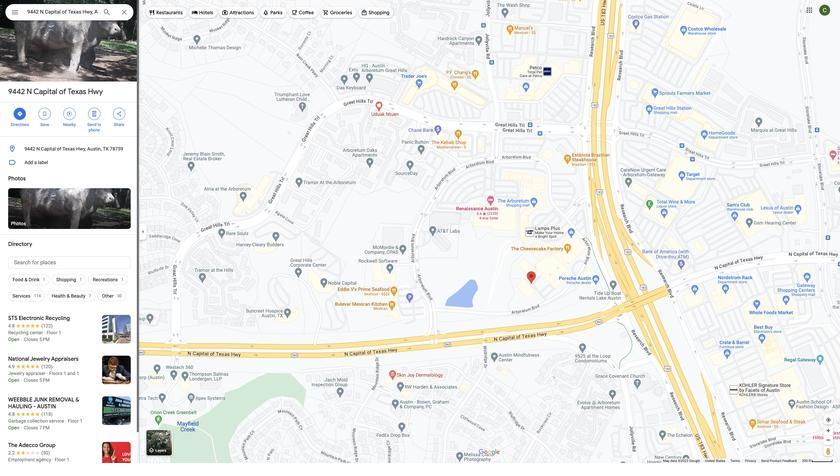 Task type: describe. For each thing, give the bounding box(es) containing it.
5 pm inside the recycling center · floor 1 open ⋅ closes 5 pm
[[39, 337, 50, 343]]

groceries
[[330, 10, 352, 16]]

 search field
[[5, 4, 133, 22]]

add a label
[[25, 160, 48, 165]]

map data ©2023 google
[[663, 460, 700, 464]]

1 inside the recycling center · floor 1 open ⋅ closes 5 pm
[[59, 331, 61, 336]]

& inside weebble junk removal & hauling - austin
[[76, 397, 79, 404]]

beauty
[[71, 294, 85, 299]]

groceries button
[[320, 4, 356, 21]]

recreations
[[93, 277, 118, 283]]

health & beauty 7
[[52, 294, 91, 299]]


[[66, 110, 72, 118]]

privacy button
[[745, 460, 756, 464]]

terms
[[730, 460, 740, 464]]

collapse side panel image
[[139, 228, 147, 236]]

show your location image
[[825, 418, 832, 424]]

none field inside 9442 n capital of texas hwy, austin, tx 78759 field
[[27, 8, 97, 16]]

the adecco group
[[8, 443, 55, 450]]

200
[[802, 460, 808, 464]]

feedback
[[782, 460, 797, 464]]

2.2 stars 50 reviews image
[[8, 450, 50, 457]]

electronic
[[19, 316, 44, 322]]

weebble junk removal & hauling - austin
[[8, 397, 79, 411]]

floor for group
[[55, 458, 66, 463]]

ft
[[809, 460, 811, 464]]

attractions button
[[219, 4, 258, 21]]

restaurants button
[[146, 4, 187, 21]]

floor inside the garbage collection service · floor 1 open ⋅ closes 7 pm
[[68, 419, 79, 424]]

other
[[102, 294, 114, 299]]


[[11, 7, 19, 17]]

attractions
[[229, 10, 254, 16]]

coffee button
[[289, 4, 318, 21]]

1 inside recreations 1
[[121, 278, 124, 283]]

⋅ inside jewelry appraiser · floors 1 and 1 open ⋅ closes 5 pm
[[20, 378, 23, 384]]

add
[[25, 160, 33, 165]]

google
[[689, 460, 700, 464]]

removal
[[49, 397, 74, 404]]

service
[[49, 419, 64, 424]]

9442 n capital of texas hwy
[[8, 87, 103, 97]]

open inside the recycling center · floor 1 open ⋅ closes 5 pm
[[8, 337, 19, 343]]

food & drink 1
[[13, 277, 45, 283]]

©2023
[[678, 460, 688, 464]]

hotels button
[[189, 4, 217, 21]]

national
[[8, 356, 29, 363]]

floors
[[49, 371, 62, 377]]

floor for recycling
[[47, 331, 57, 336]]

-
[[33, 404, 36, 411]]

actions for 9442 n capital of texas hwy region
[[0, 102, 139, 136]]

9442 n capital of texas hwy, austin, tx 78759
[[25, 146, 123, 152]]

hauling
[[8, 404, 32, 411]]

appraisers
[[51, 356, 79, 363]]

map
[[663, 460, 670, 464]]

(118)
[[41, 412, 53, 418]]

0 vertical spatial recycling
[[45, 316, 70, 322]]

send for send to phone
[[87, 123, 96, 127]]

terms button
[[730, 460, 740, 464]]

n for 9442 n capital of texas hwy, austin, tx 78759
[[36, 146, 40, 152]]

1 right and
[[77, 371, 79, 377]]

health
[[52, 294, 66, 299]]

& for drink
[[24, 277, 27, 283]]

200 ft button
[[802, 460, 833, 464]]

capital for 9442 n capital of texas hwy
[[34, 87, 57, 97]]

agency
[[36, 458, 51, 463]]

states
[[716, 460, 725, 464]]

hwy
[[88, 87, 103, 97]]

services 114
[[13, 294, 41, 299]]

closes inside the recycling center · floor 1 open ⋅ closes 5 pm
[[24, 337, 38, 343]]


[[17, 110, 23, 118]]

other 30
[[102, 294, 122, 299]]

of for hwy
[[59, 87, 66, 97]]

(120)
[[41, 365, 53, 370]]

to
[[97, 123, 101, 127]]

4.9 stars 120 reviews image
[[8, 364, 53, 371]]

recycling inside the recycling center · floor 1 open ⋅ closes 5 pm
[[8, 331, 28, 336]]


[[91, 110, 97, 118]]

and
[[67, 371, 75, 377]]

· for group
[[52, 458, 53, 463]]

texas for hwy,
[[62, 146, 75, 152]]

9442 for 9442 n capital of texas hwy, austin, tx 78759
[[25, 146, 35, 152]]

sts
[[8, 316, 17, 322]]

product
[[770, 460, 782, 464]]

4.9
[[8, 365, 15, 370]]

save
[[40, 123, 49, 127]]

9442 for 9442 n capital of texas hwy
[[8, 87, 25, 97]]

shopping button
[[358, 4, 394, 21]]

shopping 1
[[56, 277, 82, 283]]

services
[[13, 294, 31, 299]]

parks
[[270, 10, 282, 16]]

center
[[30, 331, 43, 336]]

group
[[39, 443, 55, 450]]

garbage
[[8, 419, 26, 424]]

the
[[8, 443, 18, 450]]

google maps element
[[0, 0, 840, 464]]

· for appraisers
[[47, 371, 48, 377]]

of for hwy,
[[57, 146, 61, 152]]

1 inside the garbage collection service · floor 1 open ⋅ closes 7 pm
[[80, 419, 82, 424]]

directions
[[11, 123, 29, 127]]

2.2
[[8, 451, 15, 456]]



Task type: locate. For each thing, give the bounding box(es) containing it.
1 vertical spatial floor
[[68, 419, 79, 424]]

· for recycling
[[44, 331, 45, 336]]

0 vertical spatial &
[[24, 277, 27, 283]]

& right removal
[[76, 397, 79, 404]]

open inside jewelry appraiser · floors 1 and 1 open ⋅ closes 5 pm
[[8, 378, 19, 384]]

nearby
[[63, 123, 76, 127]]

weebble
[[8, 397, 32, 404]]

adecco
[[19, 443, 38, 450]]

of inside 9442 n capital of texas hwy, austin, tx 78759 button
[[57, 146, 61, 152]]

recycling center · floor 1 open ⋅ closes 5 pm
[[8, 331, 61, 343]]

1 vertical spatial 5 pm
[[39, 378, 50, 384]]

united states
[[705, 460, 725, 464]]

None text field
[[8, 257, 131, 269]]

·
[[44, 331, 45, 336], [47, 371, 48, 377], [65, 419, 67, 424], [52, 458, 53, 463]]

0 vertical spatial ⋅
[[20, 337, 23, 343]]

1 ⋅ from the top
[[20, 337, 23, 343]]

· right the agency
[[52, 458, 53, 463]]

capital for 9442 n capital of texas hwy, austin, tx 78759
[[41, 146, 56, 152]]

0 horizontal spatial jewelry
[[8, 371, 24, 377]]

0 vertical spatial 9442
[[8, 87, 25, 97]]

114
[[34, 294, 41, 299]]

drink
[[29, 277, 40, 283]]

1 vertical spatial capital
[[41, 146, 56, 152]]

0 vertical spatial capital
[[34, 87, 57, 97]]

1 vertical spatial 9442
[[25, 146, 35, 152]]

0 vertical spatial floor
[[47, 331, 57, 336]]

1 right drink
[[43, 278, 45, 283]]

shopping for shopping 1
[[56, 277, 76, 283]]

· inside the recycling center · floor 1 open ⋅ closes 5 pm
[[44, 331, 45, 336]]

1 vertical spatial photos
[[11, 221, 26, 227]]

parks button
[[260, 4, 287, 21]]

footer containing map data ©2023 google
[[663, 460, 802, 464]]

of up add a label "button"
[[57, 146, 61, 152]]

google account: christina overa  
(christinaovera9@gmail.com) image
[[819, 5, 830, 16]]

coffee
[[299, 10, 314, 16]]

floor down (122)
[[47, 331, 57, 336]]

4.8 inside 4.8 stars 118 reviews image
[[8, 412, 15, 418]]

(122)
[[41, 324, 53, 329]]

0 vertical spatial texas
[[68, 87, 86, 97]]

0 vertical spatial shopping
[[369, 10, 390, 16]]

recycling down 4.8 stars 122 reviews image
[[8, 331, 28, 336]]

hotels
[[199, 10, 213, 16]]

· right service
[[65, 419, 67, 424]]

3 ⋅ from the top
[[20, 426, 23, 431]]

1 vertical spatial ⋅
[[20, 378, 23, 384]]

closes inside the garbage collection service · floor 1 open ⋅ closes 7 pm
[[24, 426, 38, 431]]

30
[[117, 294, 122, 299]]

(50)
[[41, 451, 50, 456]]

shopping for shopping
[[369, 10, 390, 16]]

2 vertical spatial open
[[8, 426, 19, 431]]

1 horizontal spatial n
[[36, 146, 40, 152]]

9442 up ''
[[8, 87, 25, 97]]

0 vertical spatial 5 pm
[[39, 337, 50, 343]]

9442 inside button
[[25, 146, 35, 152]]

4.8 for sts electronic recycling
[[8, 324, 15, 329]]

floor right the agency
[[55, 458, 66, 463]]

4.8 stars 118 reviews image
[[8, 412, 53, 418]]

closes inside jewelry appraiser · floors 1 and 1 open ⋅ closes 5 pm
[[24, 378, 38, 384]]

2 ⋅ from the top
[[20, 378, 23, 384]]

restaurants
[[156, 10, 183, 16]]

1 right service
[[80, 419, 82, 424]]

& right "health"
[[67, 294, 70, 299]]

9442
[[8, 87, 25, 97], [25, 146, 35, 152]]

 button
[[5, 4, 25, 22]]

0 horizontal spatial recycling
[[8, 331, 28, 336]]

jewelry
[[30, 356, 50, 363], [8, 371, 24, 377]]

· down (122)
[[44, 331, 45, 336]]

4.8 for weebble junk removal & hauling - austin
[[8, 412, 15, 418]]

1 open from the top
[[8, 337, 19, 343]]

send left product
[[761, 460, 769, 464]]

united
[[705, 460, 715, 464]]

2 vertical spatial ⋅
[[20, 426, 23, 431]]

n inside button
[[36, 146, 40, 152]]

send for send product feedback
[[761, 460, 769, 464]]

send product feedback button
[[761, 460, 797, 464]]

5 pm
[[39, 337, 50, 343], [39, 378, 50, 384]]

austin
[[37, 404, 56, 411]]

closes down center
[[24, 337, 38, 343]]

1 vertical spatial &
[[67, 294, 70, 299]]

0 vertical spatial jewelry
[[30, 356, 50, 363]]

zoom in image
[[826, 429, 831, 434]]

2 vertical spatial closes
[[24, 426, 38, 431]]

1 horizontal spatial jewelry
[[30, 356, 50, 363]]

2 open from the top
[[8, 378, 19, 384]]

78759
[[110, 146, 123, 152]]

& right 'food'
[[24, 277, 27, 283]]

1 vertical spatial jewelry
[[8, 371, 24, 377]]

send to phone
[[87, 123, 101, 133]]

texas left hwy
[[68, 87, 86, 97]]

1 vertical spatial recycling
[[8, 331, 28, 336]]

1 vertical spatial of
[[57, 146, 61, 152]]

send inside send to phone
[[87, 123, 96, 127]]

⋅ inside the recycling center · floor 1 open ⋅ closes 5 pm
[[20, 337, 23, 343]]

photos down add
[[8, 176, 26, 182]]

1 up the beauty
[[80, 278, 82, 283]]

photos up directory
[[11, 221, 26, 227]]

1 vertical spatial n
[[36, 146, 40, 152]]

0 vertical spatial send
[[87, 123, 96, 127]]

a
[[34, 160, 37, 165]]

none text field inside '9442 n capital of texas hwy' "main content"
[[8, 257, 131, 269]]

1 vertical spatial closes
[[24, 378, 38, 384]]

send product feedback
[[761, 460, 797, 464]]

0 horizontal spatial &
[[24, 277, 27, 283]]

0 vertical spatial photos
[[8, 176, 26, 182]]

privacy
[[745, 460, 756, 464]]

capital inside button
[[41, 146, 56, 152]]

floor
[[47, 331, 57, 336], [68, 419, 79, 424], [55, 458, 66, 463]]

1 vertical spatial 4.8
[[8, 412, 15, 418]]

appraiser
[[26, 371, 45, 377]]

1 horizontal spatial send
[[761, 460, 769, 464]]

share
[[114, 123, 124, 127]]

0 horizontal spatial n
[[27, 87, 32, 97]]

9442 n capital of texas hwy, austin, tx 78759 button
[[0, 142, 139, 156]]

2 vertical spatial &
[[76, 397, 79, 404]]

3 closes from the top
[[24, 426, 38, 431]]

jewelry up (120)
[[30, 356, 50, 363]]

1 right the agency
[[67, 458, 69, 463]]

2 vertical spatial floor
[[55, 458, 66, 463]]

n for 9442 n capital of texas hwy
[[27, 87, 32, 97]]

shopping
[[369, 10, 390, 16], [56, 277, 76, 283]]

1 horizontal spatial shopping
[[369, 10, 390, 16]]

⋅ down 4.9 stars 120 reviews image
[[20, 378, 23, 384]]

9442 up add
[[25, 146, 35, 152]]

floor inside the recycling center · floor 1 open ⋅ closes 5 pm
[[47, 331, 57, 336]]

collection
[[27, 419, 48, 424]]

recreations 1
[[93, 277, 124, 283]]

photos button
[[8, 189, 131, 229]]

5 pm down center
[[39, 337, 50, 343]]

sts electronic recycling
[[8, 316, 70, 322]]

send inside button
[[761, 460, 769, 464]]

tx
[[103, 146, 109, 152]]

open inside the garbage collection service · floor 1 open ⋅ closes 7 pm
[[8, 426, 19, 431]]

employment agency · floor 1
[[8, 458, 69, 463]]

⋅ down 4.8 stars 122 reviews image
[[20, 337, 23, 343]]

open
[[8, 337, 19, 343], [8, 378, 19, 384], [8, 426, 19, 431]]

& for beauty
[[67, 294, 70, 299]]

· inside the garbage collection service · floor 1 open ⋅ closes 7 pm
[[65, 419, 67, 424]]

1 closes from the top
[[24, 337, 38, 343]]

5 pm inside jewelry appraiser · floors 1 and 1 open ⋅ closes 5 pm
[[39, 378, 50, 384]]

1 inside food & drink 1
[[43, 278, 45, 283]]

5 pm down appraiser
[[39, 378, 50, 384]]

closes down appraiser
[[24, 378, 38, 384]]

0 vertical spatial of
[[59, 87, 66, 97]]

united states button
[[705, 460, 725, 464]]

0 horizontal spatial send
[[87, 123, 96, 127]]

shopping inside shopping button
[[369, 10, 390, 16]]

footer
[[663, 460, 802, 464]]

footer inside google maps 'element'
[[663, 460, 802, 464]]

capital up 
[[34, 87, 57, 97]]

9442 n capital of texas hwy main content
[[0, 0, 139, 464]]

jewelry down 4.9
[[8, 371, 24, 377]]

4.8 inside 4.8 stars 122 reviews image
[[8, 324, 15, 329]]

4.8 stars 122 reviews image
[[8, 323, 53, 330]]

2 horizontal spatial &
[[76, 397, 79, 404]]

floor right service
[[68, 419, 79, 424]]

zoom out image
[[826, 438, 831, 444]]

texas
[[68, 87, 86, 97], [62, 146, 75, 152]]

texas inside button
[[62, 146, 75, 152]]

200 ft
[[802, 460, 811, 464]]

1 horizontal spatial recycling
[[45, 316, 70, 322]]

4.8 up garbage at the left
[[8, 412, 15, 418]]

· inside jewelry appraiser · floors 1 and 1 open ⋅ closes 5 pm
[[47, 371, 48, 377]]

0 vertical spatial open
[[8, 337, 19, 343]]

austin,
[[87, 146, 102, 152]]

open up national
[[8, 337, 19, 343]]

⋅ inside the garbage collection service · floor 1 open ⋅ closes 7 pm
[[20, 426, 23, 431]]

shopping inside '9442 n capital of texas hwy' "main content"
[[56, 277, 76, 283]]

1 left and
[[64, 371, 66, 377]]

1 5 pm from the top
[[39, 337, 50, 343]]

open down garbage at the left
[[8, 426, 19, 431]]

1
[[43, 278, 45, 283], [80, 278, 82, 283], [121, 278, 124, 283], [59, 331, 61, 336], [64, 371, 66, 377], [77, 371, 79, 377], [80, 419, 82, 424], [67, 458, 69, 463]]

3 open from the top
[[8, 426, 19, 431]]

1 horizontal spatial &
[[67, 294, 70, 299]]

1 up 30
[[121, 278, 124, 283]]

capital up label at the top of the page
[[41, 146, 56, 152]]

of up actions for 9442 n capital of texas hwy region
[[59, 87, 66, 97]]

1 vertical spatial texas
[[62, 146, 75, 152]]

1 vertical spatial send
[[761, 460, 769, 464]]

2 5 pm from the top
[[39, 378, 50, 384]]

phone
[[89, 128, 100, 133]]

1 4.8 from the top
[[8, 324, 15, 329]]

closes down collection
[[24, 426, 38, 431]]

show street view coverage image
[[823, 447, 833, 457]]

n
[[27, 87, 32, 97], [36, 146, 40, 152]]

directory
[[8, 241, 32, 248]]

0 vertical spatial closes
[[24, 337, 38, 343]]

label
[[38, 160, 48, 165]]

9442 N Capital of Texas Hwy, Austin, TX 78759 field
[[5, 4, 133, 20]]

⋅
[[20, 337, 23, 343], [20, 378, 23, 384], [20, 426, 23, 431]]

4.8 down sts
[[8, 324, 15, 329]]

2 closes from the top
[[24, 378, 38, 384]]

7
[[89, 294, 91, 299]]

send up the phone
[[87, 123, 96, 127]]

recycling up (122)
[[45, 316, 70, 322]]

1 right center
[[59, 331, 61, 336]]

jewelry inside jewelry appraiser · floors 1 and 1 open ⋅ closes 5 pm
[[8, 371, 24, 377]]

photos inside button
[[11, 221, 26, 227]]


[[116, 110, 122, 118]]

0 vertical spatial 4.8
[[8, 324, 15, 329]]

junk
[[33, 397, 48, 404]]

None field
[[27, 8, 97, 16]]

1 vertical spatial open
[[8, 378, 19, 384]]

1 inside shopping 1
[[80, 278, 82, 283]]

add a label button
[[0, 156, 139, 170]]

4.8
[[8, 324, 15, 329], [8, 412, 15, 418]]

2 4.8 from the top
[[8, 412, 15, 418]]

texas for hwy
[[68, 87, 86, 97]]

0 vertical spatial n
[[27, 87, 32, 97]]

food
[[13, 277, 23, 283]]


[[42, 110, 48, 118]]

⋅ down garbage at the left
[[20, 426, 23, 431]]

· down (120)
[[47, 371, 48, 377]]

0 horizontal spatial shopping
[[56, 277, 76, 283]]

data
[[670, 460, 677, 464]]

closes
[[24, 337, 38, 343], [24, 378, 38, 384], [24, 426, 38, 431]]

texas left hwy,
[[62, 146, 75, 152]]

layers
[[155, 449, 166, 454]]

1 vertical spatial shopping
[[56, 277, 76, 283]]

open down 4.9
[[8, 378, 19, 384]]

jewelry appraiser · floors 1 and 1 open ⋅ closes 5 pm
[[8, 371, 79, 384]]



Task type: vqa. For each thing, say whether or not it's contained in the screenshot.


